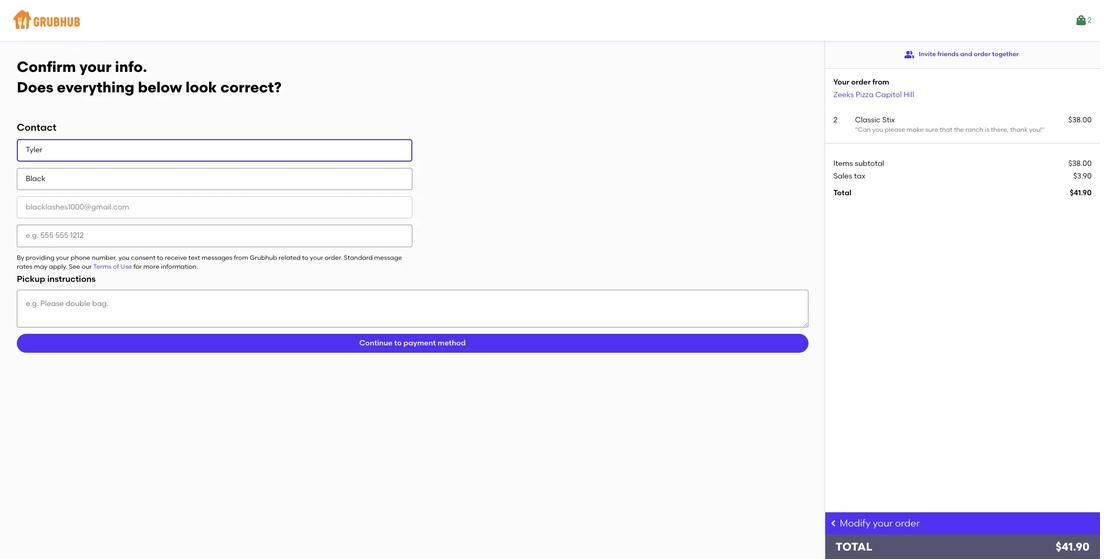 Task type: describe. For each thing, give the bounding box(es) containing it.
can
[[858, 126, 871, 134]]

continue to payment method
[[360, 339, 466, 348]]

confirm
[[17, 58, 76, 76]]

confirm your info. does everything below look correct?
[[17, 58, 282, 96]]

use
[[121, 263, 132, 271]]

sure
[[926, 126, 939, 134]]

Email email field
[[17, 197, 413, 219]]

2 " from the left
[[1042, 126, 1045, 134]]

1 horizontal spatial to
[[302, 254, 308, 262]]

info.
[[115, 58, 147, 76]]

rates
[[17, 263, 32, 271]]

invite friends and order together button
[[905, 45, 1019, 64]]

information.
[[161, 263, 198, 271]]

correct?
[[221, 78, 282, 96]]

continue
[[360, 339, 393, 348]]

related
[[279, 254, 301, 262]]

more
[[143, 263, 159, 271]]

you inside by providing your phone number, you consent to receive text messages from grubhub related to your order. standard message rates may apply. see our
[[119, 254, 129, 262]]

0 horizontal spatial to
[[157, 254, 163, 262]]

number,
[[92, 254, 117, 262]]

order.
[[325, 254, 343, 262]]

please
[[885, 126, 906, 134]]

items subtotal
[[834, 159, 885, 168]]

you!
[[1030, 126, 1042, 134]]

classic stix
[[855, 116, 895, 125]]

grubhub
[[250, 254, 277, 262]]

$38.00 " can you please make sure that the ranch is there, thank you! "
[[855, 116, 1092, 134]]

our
[[82, 263, 92, 271]]

from inside your order from zeeks pizza capitol hill
[[873, 78, 890, 87]]

your up apply.
[[56, 254, 69, 262]]

stix
[[883, 116, 895, 125]]

1 " from the left
[[855, 126, 858, 134]]

phone
[[71, 254, 90, 262]]

your order from zeeks pizza capitol hill
[[834, 78, 915, 99]]

of
[[113, 263, 119, 271]]

message
[[374, 254, 402, 262]]

ranch
[[966, 126, 984, 134]]

see
[[69, 263, 80, 271]]

by providing your phone number, you consent to receive text messages from grubhub related to your order. standard message rates may apply. see our
[[17, 254, 402, 271]]

tax
[[854, 172, 866, 181]]

look
[[186, 78, 217, 96]]

zeeks
[[834, 90, 854, 99]]

method
[[438, 339, 466, 348]]

$38.00 for $38.00 " can you please make sure that the ranch is there, thank you! "
[[1069, 116, 1092, 125]]

providing
[[26, 254, 54, 262]]

for
[[134, 263, 142, 271]]

may
[[34, 263, 47, 271]]

2 button
[[1075, 11, 1092, 30]]

that
[[940, 126, 953, 134]]

Phone telephone field
[[17, 225, 413, 247]]

modify your order
[[840, 518, 920, 530]]

does
[[17, 78, 53, 96]]

make
[[907, 126, 924, 134]]

1 horizontal spatial order
[[895, 518, 920, 530]]

svg image
[[830, 520, 838, 528]]

friends
[[938, 51, 959, 58]]

order inside invite friends and order together button
[[974, 51, 991, 58]]

subtotal
[[855, 159, 885, 168]]

instructions
[[47, 275, 96, 285]]

and
[[961, 51, 973, 58]]

text
[[189, 254, 200, 262]]



Task type: locate. For each thing, give the bounding box(es) containing it.
your up everything
[[80, 58, 111, 76]]

thank
[[1011, 126, 1028, 134]]

receive
[[165, 254, 187, 262]]

1 horizontal spatial you
[[873, 126, 884, 134]]

is
[[985, 126, 990, 134]]

0 horizontal spatial 2
[[834, 116, 838, 125]]

your
[[80, 58, 111, 76], [56, 254, 69, 262], [310, 254, 323, 262], [873, 518, 893, 530]]

pickup
[[17, 275, 45, 285]]

sales tax
[[834, 172, 866, 181]]

1 horizontal spatial "
[[1042, 126, 1045, 134]]

continue to payment method button
[[17, 334, 809, 353]]

1 horizontal spatial from
[[873, 78, 890, 87]]

1 vertical spatial order
[[852, 78, 871, 87]]

0 vertical spatial you
[[873, 126, 884, 134]]

standard
[[344, 254, 373, 262]]

zeeks pizza capitol hill link
[[834, 90, 915, 99]]

sales
[[834, 172, 853, 181]]

1 vertical spatial you
[[119, 254, 129, 262]]

total down modify
[[836, 541, 873, 554]]

2 horizontal spatial order
[[974, 51, 991, 58]]

consent
[[131, 254, 156, 262]]

order up the 'pizza'
[[852, 78, 871, 87]]

2 vertical spatial order
[[895, 518, 920, 530]]

items
[[834, 159, 853, 168]]

Pickup instructions text field
[[17, 290, 809, 328]]

invite
[[919, 51, 936, 58]]

$3.90
[[1074, 172, 1092, 181]]

2 inside button
[[1088, 16, 1092, 25]]

to inside button
[[394, 339, 402, 348]]

$38.00
[[1069, 116, 1092, 125], [1069, 159, 1092, 168]]

classic
[[855, 116, 881, 125]]

payment
[[404, 339, 436, 348]]

you inside $38.00 " can you please make sure that the ranch is there, thank you! "
[[873, 126, 884, 134]]

below
[[138, 78, 182, 96]]

your left order. in the top of the page
[[310, 254, 323, 262]]

total down sales
[[834, 189, 852, 198]]

to left payment
[[394, 339, 402, 348]]

your
[[834, 78, 850, 87]]

from up the zeeks pizza capitol hill link
[[873, 78, 890, 87]]

0 vertical spatial from
[[873, 78, 890, 87]]

the
[[954, 126, 964, 134]]

1 vertical spatial $38.00
[[1069, 159, 1092, 168]]

contact
[[17, 122, 56, 134]]

terms
[[93, 263, 111, 271]]

pickup instructions
[[17, 275, 96, 285]]

terms of use for more information.
[[93, 263, 198, 271]]

you up use
[[119, 254, 129, 262]]

from
[[873, 78, 890, 87], [234, 254, 248, 262]]

pizza
[[856, 90, 874, 99]]

0 horizontal spatial you
[[119, 254, 129, 262]]

total
[[834, 189, 852, 198], [836, 541, 873, 554]]

0 horizontal spatial "
[[855, 126, 858, 134]]

0 vertical spatial $38.00
[[1069, 116, 1092, 125]]

modify
[[840, 518, 871, 530]]

from left grubhub
[[234, 254, 248, 262]]

2 horizontal spatial to
[[394, 339, 402, 348]]

terms of use link
[[93, 263, 132, 271]]

$41.90
[[1070, 189, 1092, 198], [1056, 541, 1090, 554]]

apply.
[[49, 263, 67, 271]]

" right thank
[[1042, 126, 1045, 134]]

you down classic stix
[[873, 126, 884, 134]]

1 vertical spatial 2
[[834, 116, 838, 125]]

people icon image
[[905, 49, 915, 60]]

capitol
[[876, 90, 902, 99]]

order
[[974, 51, 991, 58], [852, 78, 871, 87], [895, 518, 920, 530]]

$38.00 inside $38.00 " can you please make sure that the ranch is there, thank you! "
[[1069, 116, 1092, 125]]

to right the related at the top left
[[302, 254, 308, 262]]

main navigation navigation
[[0, 0, 1101, 41]]

1 vertical spatial from
[[234, 254, 248, 262]]

your right modify
[[873, 518, 893, 530]]

you
[[873, 126, 884, 134], [119, 254, 129, 262]]

0 horizontal spatial order
[[852, 78, 871, 87]]

your inside confirm your info. does everything below look correct?
[[80, 58, 111, 76]]

1 $38.00 from the top
[[1069, 116, 1092, 125]]

everything
[[57, 78, 134, 96]]

to
[[157, 254, 163, 262], [302, 254, 308, 262], [394, 339, 402, 348]]

$38.00 for $38.00
[[1069, 159, 1092, 168]]

1 vertical spatial total
[[836, 541, 873, 554]]

0 horizontal spatial from
[[234, 254, 248, 262]]

there,
[[991, 126, 1009, 134]]

from inside by providing your phone number, you consent to receive text messages from grubhub related to your order. standard message rates may apply. see our
[[234, 254, 248, 262]]

2 $38.00 from the top
[[1069, 159, 1092, 168]]

2
[[1088, 16, 1092, 25], [834, 116, 838, 125]]

First name text field
[[17, 140, 413, 162]]

0 vertical spatial $41.90
[[1070, 189, 1092, 198]]

0 vertical spatial order
[[974, 51, 991, 58]]

to up more
[[157, 254, 163, 262]]

by
[[17, 254, 24, 262]]

order right modify
[[895, 518, 920, 530]]

order inside your order from zeeks pizza capitol hill
[[852, 78, 871, 87]]

1 vertical spatial $41.90
[[1056, 541, 1090, 554]]

together
[[993, 51, 1019, 58]]

"
[[855, 126, 858, 134], [1042, 126, 1045, 134]]

order right the and
[[974, 51, 991, 58]]

Last name text field
[[17, 168, 413, 190]]

1 horizontal spatial 2
[[1088, 16, 1092, 25]]

0 vertical spatial 2
[[1088, 16, 1092, 25]]

" down classic
[[855, 126, 858, 134]]

hill
[[904, 90, 915, 99]]

0 vertical spatial total
[[834, 189, 852, 198]]

invite friends and order together
[[919, 51, 1019, 58]]

messages
[[202, 254, 232, 262]]



Task type: vqa. For each thing, say whether or not it's contained in the screenshot.
the rightmost food
no



